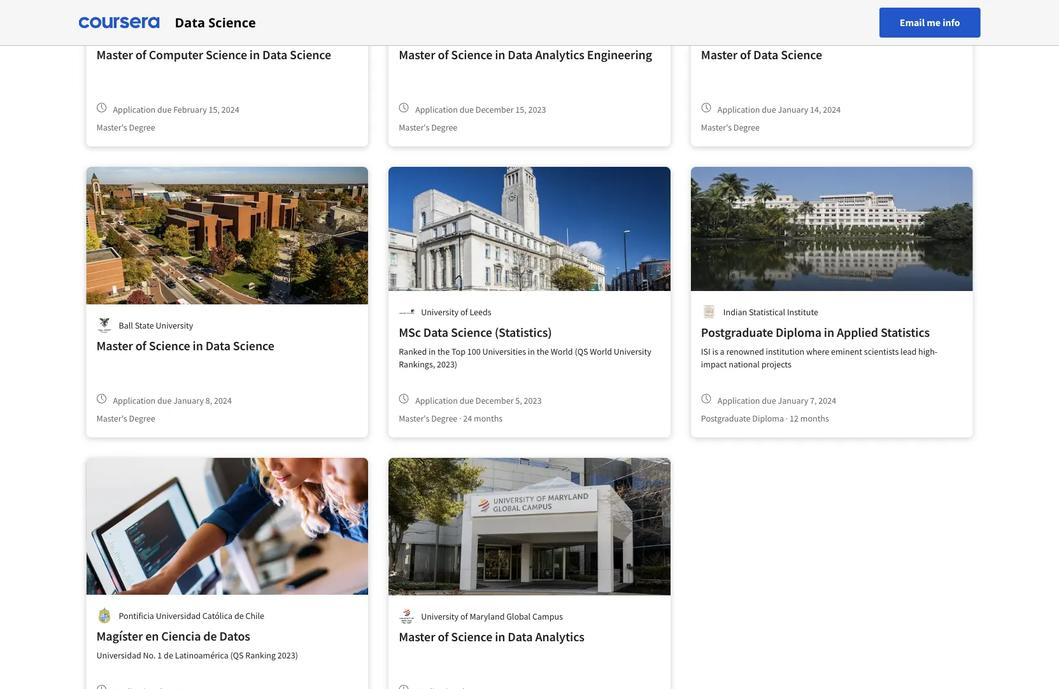 Task type: describe. For each thing, give the bounding box(es) containing it.
institution
[[766, 346, 805, 357]]

is
[[713, 346, 719, 357]]

2023 for application due december 5, 2023
[[524, 395, 542, 406]]

msc data science (statistics) ranked in the top 100 universities in the world (qs world university rankings, 2023)
[[399, 325, 652, 370]]

100
[[468, 346, 481, 357]]

ball state university logo image
[[97, 317, 112, 333]]

in right ranked
[[429, 346, 436, 357]]

due for application due february 15, 2024
[[157, 104, 172, 115]]

15, for december
[[516, 104, 527, 115]]

universities
[[483, 346, 526, 357]]

ciencia
[[161, 629, 201, 645]]

master for master of science in data science
[[97, 338, 133, 354]]

university for master of science in data analytics
[[421, 611, 459, 622]]

24
[[463, 413, 472, 424]]

global
[[507, 611, 531, 622]]

december for 5,
[[476, 395, 514, 406]]

application for application due december 15, 2023
[[416, 104, 458, 115]]

application for application due december 5, 2023
[[416, 395, 458, 406]]

universidad inside 'magíster en ciencia de datos universidad no. 1 de latinoamérica (qs ranking 2023)'
[[97, 650, 141, 661]]

lead
[[901, 346, 917, 357]]

email
[[900, 16, 925, 29]]

in up "application due december 15, 2023"
[[495, 47, 506, 63]]

2023 for application due december 15, 2023
[[529, 104, 546, 115]]

institute
[[788, 306, 819, 318]]

de for datos
[[203, 629, 217, 645]]

email me info
[[900, 16, 961, 29]]

in down champaign
[[250, 47, 260, 63]]

university of maryland global campus
[[421, 611, 563, 622]]

postgraduate diploma in applied statistics isi is a renowned institution where eminent scientists lead high- impact national projects
[[701, 325, 938, 370]]

of for university of maryland global campus
[[461, 611, 468, 622]]

master for master of computer science in data science
[[97, 47, 133, 63]]

in inside postgraduate diploma in applied statistics isi is a renowned institution where eminent scientists lead high- impact national projects
[[824, 325, 835, 341]]

no.
[[143, 650, 156, 661]]

ranking
[[246, 650, 276, 661]]

master's degree for master of science in data science
[[97, 413, 155, 424]]

january for science
[[778, 104, 809, 115]]

science inside "msc data science (statistics) ranked in the top 100 universities in the world (qs world university rankings, 2023)"
[[451, 325, 492, 341]]

application due january 14, 2024
[[718, 104, 841, 115]]

university of leeds logo image
[[399, 304, 415, 320]]

master for master of science in data analytics engineering
[[399, 47, 436, 63]]

· for diploma
[[786, 413, 788, 424]]

5,
[[516, 395, 522, 406]]

1 world from the left
[[551, 346, 573, 357]]

application due january 8, 2024
[[113, 395, 232, 406]]

university of maryland global campus logo image
[[399, 609, 415, 624]]

state
[[135, 320, 154, 331]]

2024 for data
[[823, 104, 841, 115]]

master of science in data analytics engineering
[[399, 47, 653, 63]]

at
[[194, 28, 201, 40]]

(qs inside "msc data science (statistics) ranked in the top 100 universities in the world (qs world university rankings, 2023)"
[[575, 346, 588, 357]]

data science
[[175, 14, 256, 31]]

master's degree for master of data science
[[701, 122, 760, 133]]

7,
[[811, 395, 817, 406]]

magíster en ciencia de datos universidad no. 1 de latinoamérica (qs ranking 2023)
[[97, 629, 298, 661]]

of for university of illinois at urbana-champaign
[[158, 28, 166, 40]]

of for master of science in data analytics
[[438, 629, 449, 645]]

14,
[[811, 104, 822, 115]]

projects
[[762, 359, 792, 370]]

application for application due february 15, 2024
[[113, 104, 156, 115]]

scientists
[[865, 346, 899, 357]]

in down ball state university
[[193, 338, 203, 354]]

application due january 7, 2024
[[718, 395, 837, 406]]

coursera image
[[79, 12, 160, 33]]

university inside "msc data science (statistics) ranked in the top 100 universities in the world (qs world university rankings, 2023)"
[[614, 346, 652, 357]]

leeds
[[470, 306, 492, 318]]

datos
[[219, 629, 250, 645]]

15, for february
[[209, 104, 220, 115]]

master's degree · 24 months
[[399, 413, 503, 424]]

top
[[452, 346, 466, 357]]

master of computer science in data science
[[97, 47, 331, 63]]

campus
[[533, 611, 563, 622]]

application for application due january 14, 2024
[[718, 104, 761, 115]]

a
[[720, 346, 725, 357]]

due for application due january 7, 2024
[[762, 395, 777, 406]]

2 vertical spatial de
[[164, 650, 173, 661]]

eminent
[[832, 346, 863, 357]]

engineering
[[587, 47, 653, 63]]

email me info button
[[880, 8, 981, 38]]

master's degree for master of computer science in data science
[[97, 122, 155, 133]]

due for application due december 15, 2023
[[460, 104, 474, 115]]

pontificia universidad católica de chile
[[119, 610, 264, 622]]

high-
[[919, 346, 938, 357]]

12
[[790, 413, 799, 424]]

master's degree down "application due december 15, 2023"
[[399, 122, 458, 133]]

master's for master of computer science in data science
[[97, 122, 127, 133]]

master's for master of data science
[[701, 122, 732, 133]]

master's for master of science in data science
[[97, 413, 127, 424]]

rankings,
[[399, 359, 435, 370]]

application due february 15, 2024
[[113, 104, 239, 115]]



Task type: vqa. For each thing, say whether or not it's contained in the screenshot.
due for Application due January 8, 2024
yes



Task type: locate. For each thing, give the bounding box(es) containing it.
degree down "application due december 15, 2023"
[[432, 122, 458, 133]]

chile
[[246, 610, 264, 622]]

december left the "5," at the bottom
[[476, 395, 514, 406]]

me
[[927, 16, 941, 29]]

analytics
[[536, 47, 585, 63], [536, 629, 585, 645]]

0 vertical spatial universidad
[[156, 610, 201, 622]]

january for in
[[173, 395, 204, 406]]

2 the from the left
[[537, 346, 549, 357]]

2 december from the top
[[476, 395, 514, 406]]

2023) inside "msc data science (statistics) ranked in the top 100 universities in the world (qs world university rankings, 2023)"
[[437, 359, 458, 370]]

2024 right 8,
[[214, 395, 232, 406]]

ball state university
[[119, 320, 193, 331]]

2024 right february on the top
[[222, 104, 239, 115]]

diploma for ·
[[753, 413, 784, 424]]

1 vertical spatial diploma
[[753, 413, 784, 424]]

1 · from the left
[[459, 413, 462, 424]]

2 analytics from the top
[[536, 629, 585, 645]]

2023) down "top"
[[437, 359, 458, 370]]

pontificia universidad católica de chile logo image
[[97, 608, 112, 624]]

1 vertical spatial 2023
[[524, 395, 542, 406]]

renowned
[[727, 346, 764, 357]]

of for master of science in data science
[[136, 338, 146, 354]]

months for science
[[474, 413, 503, 424]]

pontificia
[[119, 610, 154, 622]]

january
[[778, 104, 809, 115], [173, 395, 204, 406], [778, 395, 809, 406]]

analytics down campus
[[536, 629, 585, 645]]

application for application due january 8, 2024
[[113, 395, 156, 406]]

university for master of computer science in data science
[[119, 28, 156, 40]]

0 vertical spatial analytics
[[536, 47, 585, 63]]

1 horizontal spatial ·
[[786, 413, 788, 424]]

1 months from the left
[[474, 413, 503, 424]]

champaign
[[233, 28, 276, 40]]

january left 8,
[[173, 395, 204, 406]]

master of science in data science
[[97, 338, 274, 354]]

postgraduate for in
[[701, 325, 774, 341]]

2 world from the left
[[590, 346, 612, 357]]

de right 1
[[164, 650, 173, 661]]

magíster
[[97, 629, 143, 645]]

application
[[113, 104, 156, 115], [416, 104, 458, 115], [718, 104, 761, 115], [113, 395, 156, 406], [416, 395, 458, 406], [718, 395, 761, 406]]

0 vertical spatial (qs
[[575, 346, 588, 357]]

2024 for science
[[214, 395, 232, 406]]

2023 down master of science in data analytics engineering
[[529, 104, 546, 115]]

university of leeds
[[421, 306, 492, 318]]

due
[[157, 104, 172, 115], [460, 104, 474, 115], [762, 104, 777, 115], [157, 395, 172, 406], [460, 395, 474, 406], [762, 395, 777, 406]]

diploma inside postgraduate diploma in applied statistics isi is a renowned institution where eminent scientists lead high- impact national projects
[[776, 325, 822, 341]]

1 vertical spatial postgraduate
[[701, 413, 751, 424]]

of
[[158, 28, 166, 40], [136, 47, 146, 63], [438, 47, 449, 63], [740, 47, 751, 63], [461, 306, 468, 318], [136, 338, 146, 354], [461, 611, 468, 622], [438, 629, 449, 645]]

(qs
[[575, 346, 588, 357], [230, 650, 244, 661]]

master's degree down application due january 14, 2024
[[701, 122, 760, 133]]

december for 15,
[[476, 104, 514, 115]]

months for in
[[801, 413, 830, 424]]

0 vertical spatial diploma
[[776, 325, 822, 341]]

2023 right the "5," at the bottom
[[524, 395, 542, 406]]

2024
[[222, 104, 239, 115], [823, 104, 841, 115], [214, 395, 232, 406], [819, 395, 837, 406]]

statistics
[[881, 325, 930, 341]]

master of science in data analytics
[[399, 629, 585, 645]]

university of illinois at urbana-champaign
[[119, 28, 276, 40]]

2023) inside 'magíster en ciencia de datos universidad no. 1 de latinoamérica (qs ranking 2023)'
[[278, 650, 298, 661]]

0 horizontal spatial 2023)
[[278, 650, 298, 661]]

·
[[459, 413, 462, 424], [786, 413, 788, 424]]

0 horizontal spatial months
[[474, 413, 503, 424]]

the down the '(statistics)'
[[537, 346, 549, 357]]

15, down master of science in data analytics engineering
[[516, 104, 527, 115]]

degree down application due january 14, 2024
[[734, 122, 760, 133]]

(qs inside 'magíster en ciencia de datos universidad no. 1 de latinoamérica (qs ranking 2023)'
[[230, 650, 244, 661]]

· for data
[[459, 413, 462, 424]]

0 vertical spatial de
[[234, 610, 244, 622]]

0 horizontal spatial (qs
[[230, 650, 244, 661]]

analytics for master of science in data analytics
[[536, 629, 585, 645]]

university
[[119, 28, 156, 40], [421, 306, 459, 318], [156, 320, 193, 331], [614, 346, 652, 357], [421, 611, 459, 622]]

due for application due january 14, 2024
[[762, 104, 777, 115]]

de for chile
[[234, 610, 244, 622]]

world
[[551, 346, 573, 357], [590, 346, 612, 357]]

due for application due january 8, 2024
[[157, 395, 172, 406]]

application due december 15, 2023
[[416, 104, 546, 115]]

0 horizontal spatial ·
[[459, 413, 462, 424]]

0 vertical spatial 2023
[[529, 104, 546, 115]]

1 analytics from the top
[[536, 47, 585, 63]]

universidad
[[156, 610, 201, 622], [97, 650, 141, 661]]

in
[[250, 47, 260, 63], [495, 47, 506, 63], [824, 325, 835, 341], [193, 338, 203, 354], [429, 346, 436, 357], [528, 346, 535, 357], [495, 629, 506, 645]]

master
[[97, 47, 133, 63], [399, 47, 436, 63], [701, 47, 738, 63], [97, 338, 133, 354], [399, 629, 436, 645]]

0 vertical spatial 2023)
[[437, 359, 458, 370]]

degree for master of computer science in data science
[[129, 122, 155, 133]]

the left "top"
[[438, 346, 450, 357]]

computer
[[149, 47, 203, 63]]

master's degree down application due february 15, 2024
[[97, 122, 155, 133]]

1 vertical spatial universidad
[[97, 650, 141, 661]]

1 15, from the left
[[209, 104, 220, 115]]

0 horizontal spatial universidad
[[97, 650, 141, 661]]

illinois
[[167, 28, 192, 40]]

2024 for computer
[[222, 104, 239, 115]]

master for master of science in data analytics
[[399, 629, 436, 645]]

diploma for in
[[776, 325, 822, 341]]

ball
[[119, 320, 133, 331]]

indian statistical institute logo image
[[701, 304, 717, 320]]

december down master of science in data analytics engineering
[[476, 104, 514, 115]]

2 months from the left
[[801, 413, 830, 424]]

universidad down the magíster on the bottom of the page
[[97, 650, 141, 661]]

national
[[729, 359, 760, 370]]

1 horizontal spatial (qs
[[575, 346, 588, 357]]

1 vertical spatial (qs
[[230, 650, 244, 661]]

0 horizontal spatial de
[[164, 650, 173, 661]]

1 postgraduate from the top
[[701, 325, 774, 341]]

diploma
[[776, 325, 822, 341], [753, 413, 784, 424]]

indian statistical institute
[[724, 306, 819, 318]]

degree down application due january 8, 2024
[[129, 413, 155, 424]]

2023
[[529, 104, 546, 115], [524, 395, 542, 406]]

1 vertical spatial analytics
[[536, 629, 585, 645]]

de left chile
[[234, 610, 244, 622]]

15, right february on the top
[[209, 104, 220, 115]]

latinoamérica
[[175, 650, 229, 661]]

postgraduate up renowned
[[701, 325, 774, 341]]

impact
[[701, 359, 727, 370]]

0 vertical spatial postgraduate
[[701, 325, 774, 341]]

· left "24"
[[459, 413, 462, 424]]

postgraduate diploma · 12 months
[[701, 413, 830, 424]]

statistical
[[749, 306, 786, 318]]

(statistics)
[[495, 325, 552, 341]]

university for msc data science (statistics)
[[421, 306, 459, 318]]

the
[[438, 346, 450, 357], [537, 346, 549, 357]]

analytics for master of science in data analytics engineering
[[536, 47, 585, 63]]

in up the where
[[824, 325, 835, 341]]

· left 12
[[786, 413, 788, 424]]

university of illinois at urbana-champaign logo image
[[97, 26, 112, 42]]

months right "24"
[[474, 413, 503, 424]]

1 horizontal spatial the
[[537, 346, 549, 357]]

postgraduate for ·
[[701, 413, 751, 424]]

diploma down application due january 7, 2024
[[753, 413, 784, 424]]

isi
[[701, 346, 711, 357]]

2 postgraduate from the top
[[701, 413, 751, 424]]

2023)
[[437, 359, 458, 370], [278, 650, 298, 661]]

1 december from the top
[[476, 104, 514, 115]]

master's
[[97, 122, 127, 133], [399, 122, 430, 133], [701, 122, 732, 133], [97, 413, 127, 424], [399, 413, 430, 424]]

degree left "24"
[[432, 413, 458, 424]]

0 horizontal spatial the
[[438, 346, 450, 357]]

postgraduate down application due january 7, 2024
[[701, 413, 751, 424]]

months down 7,
[[801, 413, 830, 424]]

1 horizontal spatial universidad
[[156, 610, 201, 622]]

science
[[209, 14, 256, 31], [206, 47, 247, 63], [290, 47, 331, 63], [451, 47, 493, 63], [781, 47, 823, 63], [451, 325, 492, 341], [149, 338, 190, 354], [233, 338, 274, 354], [451, 629, 493, 645]]

degree for master of data science
[[734, 122, 760, 133]]

due for application due december 5, 2023
[[460, 395, 474, 406]]

0 horizontal spatial world
[[551, 346, 573, 357]]

1 horizontal spatial months
[[801, 413, 830, 424]]

urbana-
[[203, 28, 233, 40]]

2024 right 7,
[[819, 395, 837, 406]]

ranked
[[399, 346, 427, 357]]

2024 right '14,'
[[823, 104, 841, 115]]

postgraduate inside postgraduate diploma in applied statistics isi is a renowned institution where eminent scientists lead high- impact national projects
[[701, 325, 774, 341]]

in down university of maryland global campus
[[495, 629, 506, 645]]

months
[[474, 413, 503, 424], [801, 413, 830, 424]]

8,
[[206, 395, 212, 406]]

applied
[[837, 325, 879, 341]]

degree for master of science in data science
[[129, 413, 155, 424]]

1
[[158, 650, 162, 661]]

1 horizontal spatial world
[[590, 346, 612, 357]]

1 horizontal spatial de
[[203, 629, 217, 645]]

in down the '(statistics)'
[[528, 346, 535, 357]]

postgraduate
[[701, 325, 774, 341], [701, 413, 751, 424]]

of for university of leeds
[[461, 306, 468, 318]]

analytics left engineering
[[536, 47, 585, 63]]

0 horizontal spatial 15,
[[209, 104, 220, 115]]

info
[[943, 16, 961, 29]]

1 horizontal spatial 2023)
[[437, 359, 458, 370]]

master's degree
[[97, 122, 155, 133], [399, 122, 458, 133], [701, 122, 760, 133], [97, 413, 155, 424]]

indian
[[724, 306, 748, 318]]

maryland
[[470, 611, 505, 622]]

en
[[145, 629, 159, 645]]

2 horizontal spatial de
[[234, 610, 244, 622]]

application for application due january 7, 2024
[[718, 395, 761, 406]]

universidad up the ciencia
[[156, 610, 201, 622]]

católica
[[202, 610, 233, 622]]

degree
[[129, 122, 155, 133], [432, 122, 458, 133], [734, 122, 760, 133], [129, 413, 155, 424], [432, 413, 458, 424]]

application due december 5, 2023
[[416, 395, 542, 406]]

master's degree down application due january 8, 2024
[[97, 413, 155, 424]]

0 vertical spatial december
[[476, 104, 514, 115]]

diploma down institute
[[776, 325, 822, 341]]

1 vertical spatial de
[[203, 629, 217, 645]]

1 horizontal spatial 15,
[[516, 104, 527, 115]]

january up 12
[[778, 395, 809, 406]]

degree down application due february 15, 2024
[[129, 122, 155, 133]]

de up latinoamérica on the bottom left
[[203, 629, 217, 645]]

of for master of data science
[[740, 47, 751, 63]]

2 15, from the left
[[516, 104, 527, 115]]

2 · from the left
[[786, 413, 788, 424]]

de
[[234, 610, 244, 622], [203, 629, 217, 645], [164, 650, 173, 661]]

of for master of science in data analytics engineering
[[438, 47, 449, 63]]

1 the from the left
[[438, 346, 450, 357]]

master for master of data science
[[701, 47, 738, 63]]

1 vertical spatial 2023)
[[278, 650, 298, 661]]

master of data science
[[701, 47, 823, 63]]

january left '14,'
[[778, 104, 809, 115]]

1 vertical spatial december
[[476, 395, 514, 406]]

where
[[807, 346, 830, 357]]

february
[[173, 104, 207, 115]]

of for master of computer science in data science
[[136, 47, 146, 63]]

2023) right ranking
[[278, 650, 298, 661]]

msc
[[399, 325, 421, 341]]

december
[[476, 104, 514, 115], [476, 395, 514, 406]]

data inside "msc data science (statistics) ranked in the top 100 universities in the world (qs world university rankings, 2023)"
[[424, 325, 449, 341]]



